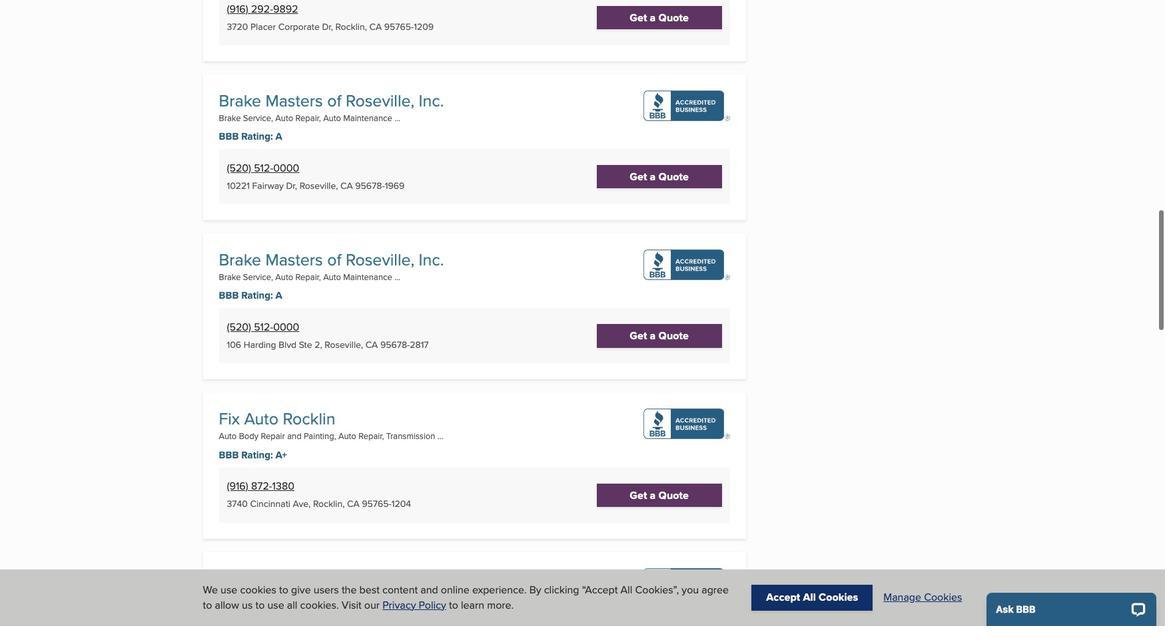 Task type: locate. For each thing, give the bounding box(es) containing it.
to right us
[[255, 598, 265, 613]]

manage
[[883, 590, 921, 606]]

ca inside (916) 872-1380 3740 cincinnati ave , rocklin, ca 95765-1204
[[347, 498, 359, 511]]

quote for (916) 872-1380 3740 cincinnati ave , rocklin, ca 95765-1204
[[659, 488, 689, 503]]

painting,
[[304, 431, 336, 443]]

2 get a quote from the top
[[630, 169, 689, 185]]

1 vertical spatial rocklin,
[[313, 498, 345, 511]]

opinion
[[323, 149, 351, 161], [323, 309, 351, 321]]

dr right fairway
[[286, 179, 295, 193]]

1 vertical spatial view hq business profile link
[[227, 357, 411, 369]]

accredited business image for (520) 512-0000 106 harding blvd ste 2 , roseville, ca 95678-2817
[[643, 250, 730, 281]]

1 rating: from the top
[[241, 129, 273, 144]]

, right cincinnati
[[309, 498, 311, 511]]

3 get a quote from the top
[[630, 329, 689, 344]]

2 vertical spatial of
[[327, 567, 341, 591]]

view hq business profile link down (520) 512-0000 10221 fairway dr , roseville, ca 95678-1969 on the top
[[227, 198, 411, 210]]

bbb's for (520) 512-0000 106 harding blvd ste 2 , roseville, ca 95678-2817
[[299, 309, 320, 321]]

3 of from the top
[[327, 567, 341, 591]]

view
[[227, 198, 246, 210], [227, 357, 246, 369]]

profile for (520) 512-0000 106 harding blvd ste 2 , roseville, ca 95678-2817
[[299, 357, 323, 369]]

rating: for (520) 512-0000 10221 fairway dr , roseville, ca 95678-1969
[[241, 129, 273, 144]]

0000 up blvd
[[273, 320, 299, 335]]

about for (520) 512-0000 10221 fairway dr , roseville, ca 95678-1969
[[353, 149, 375, 161]]

0 vertical spatial local
[[371, 170, 389, 182]]

our
[[364, 598, 380, 613]]

1 horizontal spatial cookies
[[924, 590, 962, 606]]

harding
[[244, 339, 276, 352]]

3 accredited business image from the top
[[643, 409, 730, 440]]

1 quote from the top
[[659, 10, 689, 25]]

1 vertical spatial business
[[263, 357, 297, 369]]

2 512- from the top
[[254, 320, 273, 335]]

1 accredited business image from the top
[[643, 91, 730, 121]]

a left all
[[275, 607, 282, 622]]

1 vertical spatial brake masters of roseville, inc. brake service, auto repair, auto maintenance ... bbb rating: a this rating reflects bbb's opinion about the entire organization's interactions with its customers, including interactions with local locations. view hq business profile
[[219, 248, 444, 369]]

(520) up 10221
[[227, 161, 251, 176]]

1 vertical spatial this
[[227, 309, 243, 321]]

3 get from the top
[[630, 329, 647, 344]]

bbb's
[[299, 149, 320, 161], [299, 309, 320, 321]]

all
[[621, 583, 632, 598], [803, 590, 816, 606]]

roseville, inside (520) 512-0000 106 harding blvd ste 2 , roseville, ca 95678-2817
[[325, 339, 363, 352]]

1 view hq business profile link from the top
[[227, 198, 411, 210]]

customers, for (520) 512-0000 106 harding blvd ste 2 , roseville, ca 95678-2817
[[227, 330, 268, 342]]

business for (520) 512-0000 106 harding blvd ste 2 , roseville, ca 95678-2817
[[263, 357, 297, 369]]

2 entire from the top
[[227, 319, 249, 331]]

bbb down fix
[[219, 448, 239, 463]]

0 vertical spatial brake masters of roseville, inc. brake service, auto repair, auto maintenance ... bbb rating: a this rating reflects bbb's opinion about the entire organization's interactions with its customers, including interactions with local locations. view hq business profile
[[219, 89, 444, 210]]

0000
[[273, 161, 299, 176], [273, 320, 299, 335]]

visit
[[342, 598, 362, 613]]

1 vertical spatial local
[[371, 330, 389, 342]]

locations.
[[227, 181, 263, 193], [227, 340, 263, 352]]

1 profile from the top
[[299, 198, 323, 210]]

organization's
[[251, 160, 303, 172], [251, 319, 303, 331]]

privacy
[[383, 598, 416, 613]]

organization's up blvd
[[251, 319, 303, 331]]

2 brake masters of roseville, inc. link from the top
[[219, 248, 444, 272]]

reflects
[[269, 149, 296, 161], [269, 309, 296, 321]]

1969
[[385, 179, 404, 193]]

a inside brake masters of citrus heights, inc. brake service, auto repair, auto maintenance ... bbb rating: a
[[275, 607, 282, 622]]

this
[[227, 149, 243, 161], [227, 309, 243, 321]]

masters
[[265, 89, 323, 113], [265, 248, 323, 272], [265, 567, 323, 591]]

2 brake masters of roseville, inc. brake service, auto repair, auto maintenance ... bbb rating: a this rating reflects bbb's opinion about the entire organization's interactions with its customers, including interactions with local locations. view hq business profile from the top
[[219, 248, 444, 369]]

to left give
[[279, 583, 288, 598]]

2 reflects from the top
[[269, 309, 296, 321]]

content
[[382, 583, 418, 598]]

view down 106
[[227, 357, 246, 369]]

rating:
[[241, 129, 273, 144], [241, 289, 273, 303], [241, 448, 273, 463], [241, 607, 273, 622]]

3 brake from the top
[[219, 248, 261, 272]]

0 vertical spatial view
[[227, 198, 246, 210]]

4 rating: from the top
[[241, 607, 273, 622]]

view hq business profile link for (520) 512-0000 10221 fairway dr , roseville, ca 95678-1969
[[227, 198, 411, 210]]

organization's up fairway
[[251, 160, 303, 172]]

1 its from the top
[[370, 160, 378, 172]]

2 bbb's from the top
[[299, 309, 320, 321]]

0 vertical spatial masters
[[265, 89, 323, 113]]

0 vertical spatial a
[[275, 129, 282, 144]]

2 local from the top
[[371, 330, 389, 342]]

0 vertical spatial customers,
[[227, 170, 268, 182]]

512- inside (520) 512-0000 106 harding blvd ste 2 , roseville, ca 95678-2817
[[254, 320, 273, 335]]

the for (520) 512-0000 10221 fairway dr , roseville, ca 95678-1969
[[377, 149, 389, 161]]

2 view hq business profile link from the top
[[227, 357, 411, 369]]

, inside (520) 512-0000 10221 fairway dr , roseville, ca 95678-1969
[[295, 179, 297, 193]]

0 vertical spatial its
[[370, 160, 378, 172]]

5 brake from the top
[[219, 567, 261, 591]]

0 vertical spatial reflects
[[269, 149, 296, 161]]

hq down fairway
[[248, 198, 261, 210]]

repair, inside brake masters of citrus heights, inc. brake service, auto repair, auto maintenance ... bbb rating: a
[[295, 590, 321, 602]]

1 customers, from the top
[[227, 170, 268, 182]]

10221
[[227, 179, 250, 193]]

1 horizontal spatial dr
[[322, 20, 331, 33]]

rating: down body
[[241, 448, 273, 463]]

1 vertical spatial 95678-
[[380, 339, 410, 352]]

1 vertical spatial masters
[[265, 248, 323, 272]]

including
[[270, 170, 305, 182], [270, 330, 305, 342]]

hq down "harding"
[[248, 357, 261, 369]]

1 a from the top
[[275, 129, 282, 144]]

including right 10221
[[270, 170, 305, 182]]

rating: inside fix auto rocklin auto body repair and painting, auto repair, transmission ... bbb rating: a+
[[241, 448, 273, 463]]

this up 106
[[227, 309, 243, 321]]

a for (520) 512-0000 10221 fairway dr , roseville, ca 95678-1969
[[650, 169, 656, 185]]

ca inside (916) 292-9892 3720 placer corporate dr , rocklin, ca 95765-1209
[[369, 20, 382, 33]]

0 vertical spatial view hq business profile link
[[227, 198, 411, 210]]

2 including from the top
[[270, 330, 305, 342]]

(916) 872-1380 link
[[227, 479, 294, 495]]

3 get a quote link from the top
[[597, 325, 722, 348]]

4 get a quote from the top
[[630, 488, 689, 503]]

about for (520) 512-0000 106 harding blvd ste 2 , roseville, ca 95678-2817
[[353, 309, 375, 321]]

3 a from the top
[[275, 607, 282, 622]]

fairway
[[252, 179, 284, 193]]

2 quote from the top
[[659, 169, 689, 185]]

292-
[[251, 1, 273, 17]]

3 masters from the top
[[265, 567, 323, 591]]

0 horizontal spatial all
[[621, 583, 632, 598]]

bbb for (520) 512-0000 10221 fairway dr , roseville, ca 95678-1969
[[219, 129, 239, 144]]

rating: down cookies
[[241, 607, 273, 622]]

1 vertical spatial customers,
[[227, 330, 268, 342]]

hq for (520) 512-0000 106 harding blvd ste 2 , roseville, ca 95678-2817
[[248, 357, 261, 369]]

view for (520) 512-0000 10221 fairway dr , roseville, ca 95678-1969
[[227, 198, 246, 210]]

bbb for (520) 512-0000 106 harding blvd ste 2 , roseville, ca 95678-2817
[[219, 289, 239, 303]]

2 opinion from the top
[[323, 309, 351, 321]]

all right accept at the right bottom of page
[[803, 590, 816, 606]]

2 of from the top
[[327, 248, 341, 272]]

1 get a quote from the top
[[630, 10, 689, 25]]

cookies right accept at the right bottom of page
[[819, 590, 858, 606]]

entire for (520) 512-0000 106 harding blvd ste 2 , roseville, ca 95678-2817
[[227, 319, 249, 331]]

brake masters of roseville, inc. brake service, auto repair, auto maintenance ... bbb rating: a this rating reflects bbb's opinion about the entire organization's interactions with its customers, including interactions with local locations. view hq business profile for (520) 512-0000 106 harding blvd ste 2 , roseville, ca 95678-2817
[[219, 248, 444, 369]]

rocklin, inside (916) 872-1380 3740 cincinnati ave , rocklin, ca 95765-1204
[[313, 498, 345, 511]]

accredited business image
[[643, 91, 730, 121], [643, 250, 730, 281], [643, 409, 730, 440], [643, 569, 730, 599]]

2 business from the top
[[263, 357, 297, 369]]

a
[[275, 129, 282, 144], [275, 289, 282, 303], [275, 607, 282, 622]]

(916) inside (916) 872-1380 3740 cincinnati ave , rocklin, ca 95765-1204
[[227, 479, 248, 495]]

1 vertical spatial and
[[421, 583, 438, 598]]

1 get a quote link from the top
[[597, 6, 722, 29]]

view hq business profile link
[[227, 198, 411, 210], [227, 357, 411, 369]]

3 rating: from the top
[[241, 448, 273, 463]]

1 horizontal spatial and
[[421, 583, 438, 598]]

1 vertical spatial entire
[[227, 319, 249, 331]]

1 0000 from the top
[[273, 161, 299, 176]]

1 brake masters of roseville, inc. brake service, auto repair, auto maintenance ... bbb rating: a this rating reflects bbb's opinion about the entire organization's interactions with its customers, including interactions with local locations. view hq business profile from the top
[[219, 89, 444, 210]]

reflects for (520) 512-0000 106 harding blvd ste 2 , roseville, ca 95678-2817
[[269, 309, 296, 321]]

1 vertical spatial about
[[353, 309, 375, 321]]

2 accredited business image from the top
[[643, 250, 730, 281]]

1 get from the top
[[630, 10, 647, 25]]

policy
[[419, 598, 446, 613]]

quote for (520) 512-0000 106 harding blvd ste 2 , roseville, ca 95678-2817
[[659, 329, 689, 344]]

1 vertical spatial 95765-
[[362, 498, 392, 511]]

get a quote for (520) 512-0000 106 harding blvd ste 2 , roseville, ca 95678-2817
[[630, 329, 689, 344]]

0 vertical spatial entire
[[227, 160, 249, 172]]

1 a from the top
[[650, 10, 656, 25]]

1 masters from the top
[[265, 89, 323, 113]]

a
[[650, 10, 656, 25], [650, 169, 656, 185], [650, 329, 656, 344], [650, 488, 656, 503]]

bbb up 106
[[219, 289, 239, 303]]

1 business from the top
[[263, 198, 297, 210]]

profile
[[299, 198, 323, 210], [299, 357, 323, 369]]

1 512- from the top
[[254, 161, 273, 176]]

0 horizontal spatial cookies
[[819, 590, 858, 606]]

get for (520) 512-0000 10221 fairway dr , roseville, ca 95678-1969
[[630, 169, 647, 185]]

2 this from the top
[[227, 309, 243, 321]]

(520) inside (520) 512-0000 106 harding blvd ste 2 , roseville, ca 95678-2817
[[227, 320, 251, 335]]

3720
[[227, 20, 248, 33]]

including for (520) 512-0000 10221 fairway dr , roseville, ca 95678-1969
[[270, 170, 305, 182]]

privacy policy link
[[383, 598, 446, 613]]

2 rating from the top
[[245, 309, 266, 321]]

2 vertical spatial inc.
[[457, 567, 482, 591]]

get a quote link
[[597, 6, 722, 29], [597, 165, 722, 189], [597, 325, 722, 348], [597, 484, 722, 507]]

view down 10221
[[227, 198, 246, 210]]

1 vertical spatial including
[[270, 330, 305, 342]]

2 (520) from the top
[[227, 320, 251, 335]]

1 vertical spatial of
[[327, 248, 341, 272]]

2 vertical spatial service,
[[243, 590, 273, 602]]

bbb for (916) 872-1380 3740 cincinnati ave , rocklin, ca 95765-1204
[[219, 448, 239, 463]]

rating up fairway
[[245, 149, 266, 161]]

1 vertical spatial organization's
[[251, 319, 303, 331]]

0 vertical spatial of
[[327, 89, 341, 113]]

2 a from the top
[[650, 169, 656, 185]]

95678- inside (520) 512-0000 106 harding blvd ste 2 , roseville, ca 95678-2817
[[380, 339, 410, 352]]

, right corporate
[[331, 20, 333, 33]]

0000 inside (520) 512-0000 106 harding blvd ste 2 , roseville, ca 95678-2817
[[273, 320, 299, 335]]

2 organization's from the top
[[251, 319, 303, 331]]

4 a from the top
[[650, 488, 656, 503]]

use left all
[[267, 598, 284, 613]]

get a quote link for (916) 872-1380 3740 cincinnati ave , rocklin, ca 95765-1204
[[597, 484, 722, 507]]

local
[[371, 170, 389, 182], [371, 330, 389, 342]]

2 profile from the top
[[299, 357, 323, 369]]

brake masters of roseville, inc. brake service, auto repair, auto maintenance ... bbb rating: a this rating reflects bbb's opinion about the entire organization's interactions with its customers, including interactions with local locations. view hq business profile
[[219, 89, 444, 210], [219, 248, 444, 369]]

ca inside (520) 512-0000 10221 fairway dr , roseville, ca 95678-1969
[[340, 179, 353, 193]]

the
[[377, 149, 389, 161], [377, 309, 389, 321], [342, 583, 357, 598]]

1 maintenance from the top
[[343, 112, 392, 124]]

512- inside (520) 512-0000 10221 fairway dr , roseville, ca 95678-1969
[[254, 161, 273, 176]]

this up 10221
[[227, 149, 243, 161]]

... inside brake masters of citrus heights, inc. brake service, auto repair, auto maintenance ... bbb rating: a
[[394, 590, 400, 602]]

customers,
[[227, 170, 268, 182], [227, 330, 268, 342]]

2 get from the top
[[630, 169, 647, 185]]

the for (520) 512-0000 106 harding blvd ste 2 , roseville, ca 95678-2817
[[377, 309, 389, 321]]

1 vertical spatial dr
[[286, 179, 295, 193]]

use right we
[[221, 583, 237, 598]]

1 vertical spatial maintenance
[[343, 271, 392, 283]]

0 vertical spatial business
[[263, 198, 297, 210]]

0 vertical spatial hq
[[248, 198, 261, 210]]

, inside (520) 512-0000 106 harding blvd ste 2 , roseville, ca 95678-2817
[[320, 339, 322, 352]]

1 vertical spatial the
[[377, 309, 389, 321]]

1 hq from the top
[[248, 198, 261, 210]]

1 rating from the top
[[245, 149, 266, 161]]

1 vertical spatial a
[[275, 289, 282, 303]]

all inside button
[[803, 590, 816, 606]]

0 vertical spatial (520)
[[227, 161, 251, 176]]

1 vertical spatial view
[[227, 357, 246, 369]]

including for (520) 512-0000 106 harding blvd ste 2 , roseville, ca 95678-2817
[[270, 330, 305, 342]]

bbb
[[219, 129, 239, 144], [219, 289, 239, 303], [219, 448, 239, 463], [219, 607, 239, 622]]

2 maintenance from the top
[[343, 271, 392, 283]]

profile down (520) 512-0000 10221 fairway dr , roseville, ca 95678-1969 on the top
[[299, 198, 323, 210]]

1 (520) 512-0000 link from the top
[[227, 161, 299, 176]]

4 get a quote link from the top
[[597, 484, 722, 507]]

a for (520) 512-0000 10221 fairway dr , roseville, ca 95678-1969
[[275, 129, 282, 144]]

get a quote link for (520) 512-0000 106 harding blvd ste 2 , roseville, ca 95678-2817
[[597, 325, 722, 348]]

1 this from the top
[[227, 149, 243, 161]]

0 horizontal spatial and
[[287, 431, 302, 443]]

a up fairway
[[275, 129, 282, 144]]

get for (916) 872-1380 3740 cincinnati ave , rocklin, ca 95765-1204
[[630, 488, 647, 503]]

the inside the we use cookies to give users the best content and online experience. by clicking "accept all cookies", you agree to allow us to use all cookies. visit our
[[342, 583, 357, 598]]

quote
[[659, 10, 689, 25], [659, 169, 689, 185], [659, 329, 689, 344], [659, 488, 689, 503]]

and left the online
[[421, 583, 438, 598]]

0 vertical spatial 0000
[[273, 161, 299, 176]]

transmission
[[386, 431, 435, 443]]

we
[[203, 583, 218, 598]]

1 vertical spatial (916)
[[227, 479, 248, 495]]

3 a from the top
[[650, 329, 656, 344]]

3 quote from the top
[[659, 329, 689, 344]]

a for (916) 872-1380 3740 cincinnati ave , rocklin, ca 95765-1204
[[650, 488, 656, 503]]

0 vertical spatial this
[[227, 149, 243, 161]]

2 (520) 512-0000 link from the top
[[227, 320, 299, 335]]

business down fairway
[[263, 198, 297, 210]]

of
[[327, 89, 341, 113], [327, 248, 341, 272], [327, 567, 341, 591]]

4 bbb from the top
[[219, 607, 239, 622]]

2 get a quote link from the top
[[597, 165, 722, 189]]

profile down ste
[[299, 357, 323, 369]]

0 vertical spatial rating
[[245, 149, 266, 161]]

1 vertical spatial 512-
[[254, 320, 273, 335]]

1 bbb from the top
[[219, 129, 239, 144]]

0 vertical spatial the
[[377, 149, 389, 161]]

... for (916) 872-1380 3740 cincinnati ave , rocklin, ca 95765-1204
[[438, 431, 443, 443]]

0 vertical spatial organization's
[[251, 160, 303, 172]]

1 vertical spatial rating
[[245, 309, 266, 321]]

1 vertical spatial brake masters of roseville, inc. link
[[219, 248, 444, 272]]

1 locations. from the top
[[227, 181, 263, 193]]

maintenance inside brake masters of citrus heights, inc. brake service, auto repair, auto maintenance ... bbb rating: a
[[343, 590, 392, 602]]

... inside fix auto rocklin auto body repair and painting, auto repair, transmission ... bbb rating: a+
[[438, 431, 443, 443]]

3 service, from the top
[[243, 590, 273, 602]]

1 brake from the top
[[219, 89, 261, 113]]

2 vertical spatial a
[[275, 607, 282, 622]]

(520) 512-0000 link up "harding"
[[227, 320, 299, 335]]

2 view from the top
[[227, 357, 246, 369]]

body
[[239, 431, 259, 443]]

2 vertical spatial the
[[342, 583, 357, 598]]

(520)
[[227, 161, 251, 176], [227, 320, 251, 335]]

entire up 106
[[227, 319, 249, 331]]

dr inside (520) 512-0000 10221 fairway dr , roseville, ca 95678-1969
[[286, 179, 295, 193]]

cookies
[[819, 590, 858, 606], [924, 590, 962, 606]]

0 horizontal spatial use
[[221, 583, 237, 598]]

rocklin, inside (916) 292-9892 3720 placer corporate dr , rocklin, ca 95765-1209
[[335, 20, 367, 33]]

1 reflects from the top
[[269, 149, 296, 161]]

use
[[221, 583, 237, 598], [267, 598, 284, 613]]

1 (916) from the top
[[227, 1, 248, 17]]

2 (916) from the top
[[227, 479, 248, 495]]

1 horizontal spatial all
[[803, 590, 816, 606]]

(916) up 3720
[[227, 1, 248, 17]]

all right "accept
[[621, 583, 632, 598]]

95678-
[[355, 179, 385, 193], [380, 339, 410, 352]]

2 its from the top
[[370, 319, 378, 331]]

0 vertical spatial 512-
[[254, 161, 273, 176]]

including left 2
[[270, 330, 305, 342]]

of inside brake masters of citrus heights, inc. brake service, auto repair, auto maintenance ... bbb rating: a
[[327, 567, 341, 591]]

0 vertical spatial dr
[[322, 20, 331, 33]]

1 vertical spatial (520)
[[227, 320, 251, 335]]

2 0000 from the top
[[273, 320, 299, 335]]

1 of from the top
[[327, 89, 341, 113]]

ca left 2817
[[366, 339, 378, 352]]

and right repair
[[287, 431, 302, 443]]

(520) up 106
[[227, 320, 251, 335]]

rocklin, right corporate
[[335, 20, 367, 33]]

0 vertical spatial 95678-
[[355, 179, 385, 193]]

its for (520) 512-0000 10221 fairway dr , roseville, ca 95678-1969
[[370, 160, 378, 172]]

manage cookies
[[883, 590, 962, 606]]

1 (520) from the top
[[227, 161, 251, 176]]

reflects up blvd
[[269, 309, 296, 321]]

, right ste
[[320, 339, 322, 352]]

about
[[353, 149, 375, 161], [353, 309, 375, 321]]

online
[[441, 583, 470, 598]]

4 quote from the top
[[659, 488, 689, 503]]

rating up "harding"
[[245, 309, 266, 321]]

2 vertical spatial masters
[[265, 567, 323, 591]]

1 vertical spatial reflects
[[269, 309, 296, 321]]

rating: up fairway
[[241, 129, 273, 144]]

0 vertical spatial 95765-
[[384, 20, 414, 33]]

512- up "harding"
[[254, 320, 273, 335]]

512- for (520) 512-0000 10221 fairway dr , roseville, ca 95678-1969
[[254, 161, 273, 176]]

0 vertical spatial (520) 512-0000 link
[[227, 161, 299, 176]]

0 vertical spatial rocklin,
[[335, 20, 367, 33]]

1 vertical spatial (520) 512-0000 link
[[227, 320, 299, 335]]

rating: up "harding"
[[241, 289, 273, 303]]

a up blvd
[[275, 289, 282, 303]]

1 horizontal spatial use
[[267, 598, 284, 613]]

2 vertical spatial maintenance
[[343, 590, 392, 602]]

get
[[630, 10, 647, 25], [630, 169, 647, 185], [630, 329, 647, 344], [630, 488, 647, 503]]

with
[[352, 160, 367, 172], [353, 170, 369, 182], [352, 319, 367, 331], [353, 330, 369, 342]]

0 vertical spatial maintenance
[[343, 112, 392, 124]]

locations. for (520) 512-0000 10221 fairway dr , roseville, ca 95678-1969
[[227, 181, 263, 193]]

fix auto rocklin link
[[219, 407, 335, 431]]

reflects up fairway
[[269, 149, 296, 161]]

1 brake masters of roseville, inc. link from the top
[[219, 89, 444, 113]]

3 maintenance from the top
[[343, 590, 392, 602]]

2 customers, from the top
[[227, 330, 268, 342]]

1 view from the top
[[227, 198, 246, 210]]

, right fairway
[[295, 179, 297, 193]]

ca left 1204 in the left bottom of the page
[[347, 498, 359, 511]]

2 rating: from the top
[[241, 289, 273, 303]]

1 entire from the top
[[227, 160, 249, 172]]

(520) inside (520) 512-0000 10221 fairway dr , roseville, ca 95678-1969
[[227, 161, 251, 176]]

1 vertical spatial locations.
[[227, 340, 263, 352]]

0 vertical spatial (916)
[[227, 1, 248, 17]]

we use cookies to give users the best content and online experience. by clicking "accept all cookies", you agree to allow us to use all cookies. visit our
[[203, 583, 729, 613]]

hq
[[248, 198, 261, 210], [248, 357, 261, 369]]

1 vertical spatial bbb's
[[299, 309, 320, 321]]

0 horizontal spatial dr
[[286, 179, 295, 193]]

accept
[[766, 590, 800, 606]]

(520) 512-0000 106 harding blvd ste 2 , roseville, ca 95678-2817
[[227, 320, 429, 352]]

ca inside (520) 512-0000 106 harding blvd ste 2 , roseville, ca 95678-2817
[[366, 339, 378, 352]]

repair
[[261, 431, 285, 443]]

0 vertical spatial locations.
[[227, 181, 263, 193]]

ca left the 1969
[[340, 179, 353, 193]]

,
[[331, 20, 333, 33], [295, 179, 297, 193], [320, 339, 322, 352], [309, 498, 311, 511]]

of for (520) 512-0000 106 harding blvd ste 2 , roseville, ca 95678-2817
[[327, 248, 341, 272]]

0 vertical spatial brake masters of roseville, inc. link
[[219, 89, 444, 113]]

1 vertical spatial its
[[370, 319, 378, 331]]

2
[[315, 339, 320, 352]]

entire
[[227, 160, 249, 172], [227, 319, 249, 331]]

4 get from the top
[[630, 488, 647, 503]]

1 organization's from the top
[[251, 160, 303, 172]]

dr right corporate
[[322, 20, 331, 33]]

1 including from the top
[[270, 170, 305, 182]]

entire up 10221
[[227, 160, 249, 172]]

and inside the we use cookies to give users the best content and online experience. by clicking "accept all cookies", you agree to allow us to use all cookies. visit our
[[421, 583, 438, 598]]

get for (916) 292-9892 3720 placer corporate dr , rocklin, ca 95765-1209
[[630, 10, 647, 25]]

view hq business profile link down 2
[[227, 357, 411, 369]]

0000 inside (520) 512-0000 10221 fairway dr , roseville, ca 95678-1969
[[273, 161, 299, 176]]

0000 up fairway
[[273, 161, 299, 176]]

0 vertical spatial including
[[270, 170, 305, 182]]

1 vertical spatial hq
[[248, 357, 261, 369]]

1 vertical spatial 0000
[[273, 320, 299, 335]]

brake
[[219, 89, 261, 113], [219, 112, 241, 124], [219, 248, 261, 272], [219, 271, 241, 283], [219, 567, 261, 591], [219, 590, 241, 602]]

roseville, inside (520) 512-0000 10221 fairway dr , roseville, ca 95678-1969
[[300, 179, 338, 193]]

0 vertical spatial profile
[[299, 198, 323, 210]]

1 vertical spatial service,
[[243, 271, 273, 283]]

accept all cookies
[[766, 590, 858, 606]]

2 about from the top
[[353, 309, 375, 321]]

(520) 512-0000 link for (520) 512-0000 106 harding blvd ste 2 , roseville, ca 95678-2817
[[227, 320, 299, 335]]

ca
[[369, 20, 382, 33], [340, 179, 353, 193], [366, 339, 378, 352], [347, 498, 359, 511]]

512- up fairway
[[254, 161, 273, 176]]

1 opinion from the top
[[323, 149, 351, 161]]

... for (520) 512-0000 106 harding blvd ste 2 , roseville, ca 95678-2817
[[394, 271, 400, 283]]

1 bbb's from the top
[[299, 149, 320, 161]]

bbb up 10221
[[219, 129, 239, 144]]

(916) up 3740
[[227, 479, 248, 495]]

business
[[263, 198, 297, 210], [263, 357, 297, 369]]

(520) 512-0000 link up fairway
[[227, 161, 299, 176]]

0 vertical spatial service,
[[243, 112, 273, 124]]

cincinnati
[[250, 498, 290, 511]]

brake masters of roseville, inc. link for (520) 512-0000 10221 fairway dr , roseville, ca 95678-1969
[[219, 89, 444, 113]]

0 vertical spatial bbb's
[[299, 149, 320, 161]]

2 service, from the top
[[243, 271, 273, 283]]

rating for (520) 512-0000 106 harding blvd ste 2 , roseville, ca 95678-2817
[[245, 309, 266, 321]]

0 vertical spatial and
[[287, 431, 302, 443]]

rocklin, right ave in the bottom left of the page
[[313, 498, 345, 511]]

2 locations. from the top
[[227, 340, 263, 352]]

locations. for (520) 512-0000 106 harding blvd ste 2 , roseville, ca 95678-2817
[[227, 340, 263, 352]]

maintenance for (520) 512-0000 106 harding blvd ste 2 , roseville, ca 95678-2817
[[343, 271, 392, 283]]

experience.
[[472, 583, 527, 598]]

dr
[[322, 20, 331, 33], [286, 179, 295, 193]]

repair,
[[295, 112, 321, 124], [295, 271, 321, 283], [358, 431, 384, 443], [295, 590, 321, 602]]

(520) for (520) 512-0000 10221 fairway dr , roseville, ca 95678-1969
[[227, 161, 251, 176]]

1 service, from the top
[[243, 112, 273, 124]]

get a quote
[[630, 10, 689, 25], [630, 169, 689, 185], [630, 329, 689, 344], [630, 488, 689, 503]]

1 vertical spatial profile
[[299, 357, 323, 369]]

bbb left us
[[219, 607, 239, 622]]

0 vertical spatial inc.
[[419, 89, 444, 113]]

(916) inside (916) 292-9892 3720 placer corporate dr , rocklin, ca 95765-1209
[[227, 1, 248, 17]]

0 vertical spatial opinion
[[323, 149, 351, 161]]

2 hq from the top
[[248, 357, 261, 369]]

2 bbb from the top
[[219, 289, 239, 303]]

inc. for (520) 512-0000 106 harding blvd ste 2 , roseville, ca 95678-2817
[[419, 248, 444, 272]]

this for (520) 512-0000 106 harding blvd ste 2 , roseville, ca 95678-2817
[[227, 309, 243, 321]]

(916)
[[227, 1, 248, 17], [227, 479, 248, 495]]

inc. inside brake masters of citrus heights, inc. brake service, auto repair, auto maintenance ... bbb rating: a
[[457, 567, 482, 591]]

1 vertical spatial opinion
[[323, 309, 351, 321]]

(916) 872-1380 3740 cincinnati ave , rocklin, ca 95765-1204
[[227, 479, 411, 511]]

0 vertical spatial about
[[353, 149, 375, 161]]

cookies right manage
[[924, 590, 962, 606]]

bbb inside fix auto rocklin auto body repair and painting, auto repair, transmission ... bbb rating: a+
[[219, 448, 239, 463]]

brake masters of citrus heights, inc. link
[[219, 567, 482, 591]]

ca left 1209 at the top of the page
[[369, 20, 382, 33]]

1 vertical spatial inc.
[[419, 248, 444, 272]]

more.
[[487, 598, 514, 613]]

us
[[242, 598, 253, 613]]

business down blvd
[[263, 357, 297, 369]]



Task type: vqa. For each thing, say whether or not it's contained in the screenshot.
BBBs at the bottom right of page
no



Task type: describe. For each thing, give the bounding box(es) containing it.
maintenance for (520) 512-0000 10221 fairway dr , roseville, ca 95678-1969
[[343, 112, 392, 124]]

this for (520) 512-0000 10221 fairway dr , roseville, ca 95678-1969
[[227, 149, 243, 161]]

cookies.
[[300, 598, 339, 613]]

a+
[[275, 448, 287, 463]]

allow
[[215, 598, 239, 613]]

ave
[[293, 498, 309, 511]]

1380
[[272, 479, 294, 495]]

of for (520) 512-0000 10221 fairway dr , roseville, ca 95678-1969
[[327, 89, 341, 113]]

, inside (916) 872-1380 3740 cincinnati ave , rocklin, ca 95765-1204
[[309, 498, 311, 511]]

entire for (520) 512-0000 10221 fairway dr , roseville, ca 95678-1969
[[227, 160, 249, 172]]

brake masters of roseville, inc. link for (520) 512-0000 106 harding blvd ste 2 , roseville, ca 95678-2817
[[219, 248, 444, 272]]

quote for (916) 292-9892 3720 placer corporate dr , rocklin, ca 95765-1209
[[659, 10, 689, 25]]

inc. for (520) 512-0000 10221 fairway dr , roseville, ca 95678-1969
[[419, 89, 444, 113]]

to left allow
[[203, 598, 212, 613]]

accredited business image for (520) 512-0000 10221 fairway dr , roseville, ca 95678-1969
[[643, 91, 730, 121]]

(916) for (916) 872-1380
[[227, 479, 248, 495]]

0000 for (520) 512-0000 10221 fairway dr , roseville, ca 95678-1969
[[273, 161, 299, 176]]

repair, inside fix auto rocklin auto body repair and painting, auto repair, transmission ... bbb rating: a+
[[358, 431, 384, 443]]

give
[[291, 583, 311, 598]]

reflects for (520) 512-0000 10221 fairway dr , roseville, ca 95678-1969
[[269, 149, 296, 161]]

95765- inside (916) 872-1380 3740 cincinnati ave , rocklin, ca 95765-1204
[[362, 498, 392, 511]]

95765- inside (916) 292-9892 3720 placer corporate dr , rocklin, ca 95765-1209
[[384, 20, 414, 33]]

citrus
[[346, 567, 388, 591]]

get for (520) 512-0000 106 harding blvd ste 2 , roseville, ca 95678-2817
[[630, 329, 647, 344]]

, inside (916) 292-9892 3720 placer corporate dr , rocklin, ca 95765-1209
[[331, 20, 333, 33]]

organization's for (520) 512-0000 10221 fairway dr , roseville, ca 95678-1969
[[251, 160, 303, 172]]

business for (520) 512-0000 10221 fairway dr , roseville, ca 95678-1969
[[263, 198, 297, 210]]

brake masters of roseville, inc. brake service, auto repair, auto maintenance ... bbb rating: a this rating reflects bbb's opinion about the entire organization's interactions with its customers, including interactions with local locations. view hq business profile for (520) 512-0000 10221 fairway dr , roseville, ca 95678-1969
[[219, 89, 444, 210]]

(916) 292-9892 link
[[227, 1, 298, 17]]

(916) 292-9892 3720 placer corporate dr , rocklin, ca 95765-1209
[[227, 1, 434, 33]]

opinion for (520) 512-0000 10221 fairway dr , roseville, ca 95678-1969
[[323, 149, 351, 161]]

fix
[[219, 407, 240, 431]]

9892
[[273, 1, 298, 17]]

local for (520) 512-0000 106 harding blvd ste 2 , roseville, ca 95678-2817
[[371, 330, 389, 342]]

all
[[287, 598, 297, 613]]

accredited business image for (916) 872-1380 3740 cincinnati ave , rocklin, ca 95765-1204
[[643, 409, 730, 440]]

quote for (520) 512-0000 10221 fairway dr , roseville, ca 95678-1969
[[659, 169, 689, 185]]

accept all cookies button
[[752, 586, 873, 611]]

to left 'learn'
[[449, 598, 458, 613]]

you
[[682, 583, 699, 598]]

512- for (520) 512-0000 106 harding blvd ste 2 , roseville, ca 95678-2817
[[254, 320, 273, 335]]

get a quote for (520) 512-0000 10221 fairway dr , roseville, ca 95678-1969
[[630, 169, 689, 185]]

all inside the we use cookies to give users the best content and online experience. by clicking "accept all cookies", you agree to allow us to use all cookies. visit our
[[621, 583, 632, 598]]

a for (520) 512-0000 106 harding blvd ste 2 , roseville, ca 95678-2817
[[275, 289, 282, 303]]

service, inside brake masters of citrus heights, inc. brake service, auto repair, auto maintenance ... bbb rating: a
[[243, 590, 273, 602]]

view for (520) 512-0000 106 harding blvd ste 2 , roseville, ca 95678-2817
[[227, 357, 246, 369]]

privacy policy to learn more.
[[383, 598, 514, 613]]

1204
[[391, 498, 411, 511]]

(520) 512-0000 link for (520) 512-0000 10221 fairway dr , roseville, ca 95678-1969
[[227, 161, 299, 176]]

rating: inside brake masters of citrus heights, inc. brake service, auto repair, auto maintenance ... bbb rating: a
[[241, 607, 273, 622]]

clicking
[[544, 583, 579, 598]]

customers, for (520) 512-0000 10221 fairway dr , roseville, ca 95678-1969
[[227, 170, 268, 182]]

its for (520) 512-0000 106 harding blvd ste 2 , roseville, ca 95678-2817
[[370, 319, 378, 331]]

2 brake from the top
[[219, 112, 241, 124]]

bbb inside brake masters of citrus heights, inc. brake service, auto repair, auto maintenance ... bbb rating: a
[[219, 607, 239, 622]]

(916) for (916) 292-9892
[[227, 1, 248, 17]]

users
[[314, 583, 339, 598]]

1209
[[414, 20, 434, 33]]

get a quote for (916) 872-1380 3740 cincinnati ave , rocklin, ca 95765-1204
[[630, 488, 689, 503]]

cookies
[[240, 583, 276, 598]]

(520) 512-0000 10221 fairway dr , roseville, ca 95678-1969
[[227, 161, 404, 193]]

agree
[[702, 583, 729, 598]]

hq for (520) 512-0000 10221 fairway dr , roseville, ca 95678-1969
[[248, 198, 261, 210]]

106
[[227, 339, 241, 352]]

1 cookies from the left
[[819, 590, 858, 606]]

95678- inside (520) 512-0000 10221 fairway dr , roseville, ca 95678-1969
[[355, 179, 385, 193]]

by
[[529, 583, 541, 598]]

get a quote link for (916) 292-9892 3720 placer corporate dr , rocklin, ca 95765-1209
[[597, 6, 722, 29]]

cookies",
[[635, 583, 679, 598]]

masters for (520) 512-0000 106 harding blvd ste 2 , roseville, ca 95678-2817
[[265, 248, 323, 272]]

(520) for (520) 512-0000 106 harding blvd ste 2 , roseville, ca 95678-2817
[[227, 320, 251, 335]]

manage cookies button
[[883, 590, 962, 606]]

get a quote link for (520) 512-0000 10221 fairway dr , roseville, ca 95678-1969
[[597, 165, 722, 189]]

a for (520) 512-0000 106 harding blvd ste 2 , roseville, ca 95678-2817
[[650, 329, 656, 344]]

local for (520) 512-0000 10221 fairway dr , roseville, ca 95678-1969
[[371, 170, 389, 182]]

4 brake from the top
[[219, 271, 241, 283]]

placer
[[250, 20, 276, 33]]

blvd
[[279, 339, 296, 352]]

rating: for (916) 872-1380 3740 cincinnati ave , rocklin, ca 95765-1204
[[241, 448, 273, 463]]

opinion for (520) 512-0000 106 harding blvd ste 2 , roseville, ca 95678-2817
[[323, 309, 351, 321]]

872-
[[251, 479, 272, 495]]

heights,
[[392, 567, 452, 591]]

0000 for (520) 512-0000 106 harding blvd ste 2 , roseville, ca 95678-2817
[[273, 320, 299, 335]]

rating: for (520) 512-0000 106 harding blvd ste 2 , roseville, ca 95678-2817
[[241, 289, 273, 303]]

dr inside (916) 292-9892 3720 placer corporate dr , rocklin, ca 95765-1209
[[322, 20, 331, 33]]

get a quote for (916) 292-9892 3720 placer corporate dr , rocklin, ca 95765-1209
[[630, 10, 689, 25]]

2817
[[410, 339, 429, 352]]

and inside fix auto rocklin auto body repair and painting, auto repair, transmission ... bbb rating: a+
[[287, 431, 302, 443]]

rating for (520) 512-0000 10221 fairway dr , roseville, ca 95678-1969
[[245, 149, 266, 161]]

a for (916) 292-9892 3720 placer corporate dr , rocklin, ca 95765-1209
[[650, 10, 656, 25]]

service, for (520) 512-0000 10221 fairway dr , roseville, ca 95678-1969
[[243, 112, 273, 124]]

3740
[[227, 498, 248, 511]]

fix auto rocklin auto body repair and painting, auto repair, transmission ... bbb rating: a+
[[219, 407, 443, 463]]

... for (520) 512-0000 10221 fairway dr , roseville, ca 95678-1969
[[394, 112, 400, 124]]

corporate
[[278, 20, 320, 33]]

profile for (520) 512-0000 10221 fairway dr , roseville, ca 95678-1969
[[299, 198, 323, 210]]

rocklin
[[283, 407, 335, 431]]

best
[[359, 583, 380, 598]]

masters inside brake masters of citrus heights, inc. brake service, auto repair, auto maintenance ... bbb rating: a
[[265, 567, 323, 591]]

"accept
[[582, 583, 618, 598]]

masters for (520) 512-0000 10221 fairway dr , roseville, ca 95678-1969
[[265, 89, 323, 113]]

4 accredited business image from the top
[[643, 569, 730, 599]]

organization's for (520) 512-0000 106 harding blvd ste 2 , roseville, ca 95678-2817
[[251, 319, 303, 331]]

2 cookies from the left
[[924, 590, 962, 606]]

view hq business profile link for (520) 512-0000 106 harding blvd ste 2 , roseville, ca 95678-2817
[[227, 357, 411, 369]]

brake masters of citrus heights, inc. brake service, auto repair, auto maintenance ... bbb rating: a
[[219, 567, 482, 622]]

ste
[[299, 339, 312, 352]]

learn
[[461, 598, 484, 613]]

service, for (520) 512-0000 106 harding blvd ste 2 , roseville, ca 95678-2817
[[243, 271, 273, 283]]

bbb's for (520) 512-0000 10221 fairway dr , roseville, ca 95678-1969
[[299, 149, 320, 161]]

6 brake from the top
[[219, 590, 241, 602]]



